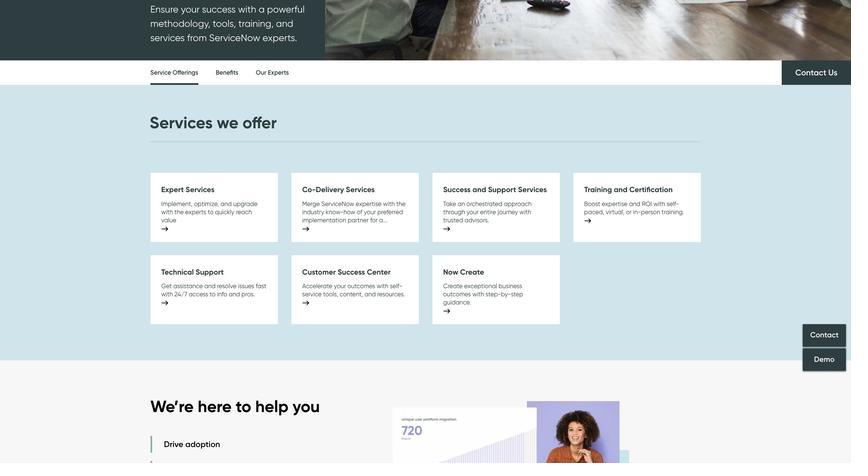 Task type: locate. For each thing, give the bounding box(es) containing it.
with up preferred
[[383, 200, 395, 208]]

with inside get assistance and resolve issues fast with 24/7 access to info and pros.
[[161, 291, 173, 298]]

0 horizontal spatial servicenow
[[209, 32, 260, 44]]

0 vertical spatial servicenow
[[209, 32, 260, 44]]

1 horizontal spatial expertise
[[602, 200, 628, 208]]

the down implement,
[[174, 209, 184, 216]]

your inside accelerate your outcomes with self- service tools, content, and resources.
[[334, 283, 346, 290]]

and up in-
[[629, 200, 641, 208]]

advisors.
[[465, 217, 489, 224]]

technical support
[[161, 268, 224, 277]]

we
[[217, 113, 239, 133]]

0 horizontal spatial self-
[[390, 283, 403, 290]]

and down powerful
[[276, 18, 293, 29]]

contact left us
[[796, 68, 827, 77]]

with left a on the left top of page
[[238, 3, 256, 15]]

training,
[[238, 18, 274, 29]]

access
[[189, 291, 208, 298]]

0 vertical spatial success
[[443, 185, 471, 195]]

benefits link
[[216, 60, 238, 85]]

ensure
[[150, 3, 179, 15]]

and
[[276, 18, 293, 29], [473, 185, 486, 195], [614, 185, 628, 195], [221, 200, 232, 208], [629, 200, 641, 208], [204, 283, 216, 290], [229, 291, 240, 298], [365, 291, 376, 298]]

1 vertical spatial success
[[338, 268, 365, 277]]

support up get assistance and resolve issues fast with 24/7 access to info and pros.
[[196, 268, 224, 277]]

tools, inside ensure your success with a powerful methodology, tools, training, and services from servicenow experts.
[[213, 18, 236, 29]]

contact up demo
[[811, 331, 839, 340]]

0 horizontal spatial support
[[196, 268, 224, 277]]

create up exceptional
[[460, 268, 484, 277]]

and right content,
[[365, 291, 376, 298]]

a...
[[379, 217, 387, 224]]

0 vertical spatial the
[[396, 200, 406, 208]]

servicenow inside ensure your success with a powerful methodology, tools, training, and services from servicenow experts.
[[209, 32, 260, 44]]

expertise up of
[[356, 200, 382, 208]]

self- up training.
[[667, 200, 680, 208]]

expertise up the virtual,
[[602, 200, 628, 208]]

0 horizontal spatial outcomes
[[348, 283, 375, 290]]

certification
[[630, 185, 673, 195]]

0 horizontal spatial expertise
[[356, 200, 382, 208]]

contact
[[796, 68, 827, 77], [811, 331, 839, 340]]

2 expertise from the left
[[602, 200, 628, 208]]

1 vertical spatial servicenow
[[322, 200, 354, 208]]

contact inside contact us link
[[796, 68, 827, 77]]

to
[[208, 209, 214, 216], [210, 291, 216, 298], [236, 397, 251, 417]]

how
[[344, 209, 355, 216]]

offerings
[[173, 69, 198, 76]]

now create
[[443, 268, 484, 277]]

orchestrated
[[467, 200, 503, 208]]

us
[[829, 68, 838, 77]]

help
[[255, 397, 289, 417]]

1 vertical spatial contact
[[811, 331, 839, 340]]

offer
[[243, 113, 277, 133]]

support
[[488, 185, 516, 195], [196, 268, 224, 277]]

resources.
[[377, 291, 405, 298]]

success up an
[[443, 185, 471, 195]]

step-
[[486, 291, 501, 298]]

1 vertical spatial create
[[443, 283, 463, 290]]

create
[[460, 268, 484, 277], [443, 283, 463, 290]]

outcomes up guidance.
[[443, 291, 471, 298]]

expert advice increases adoption image
[[392, 388, 645, 464]]

with inside merge servicenow expertise with the industry know-how of your preferred implementation partner for a...
[[383, 200, 395, 208]]

your up for
[[364, 209, 376, 216]]

with
[[238, 3, 256, 15], [383, 200, 395, 208], [654, 200, 665, 208], [161, 209, 173, 216], [520, 209, 531, 216], [377, 283, 389, 290], [161, 291, 173, 298], [473, 291, 484, 298]]

0 vertical spatial to
[[208, 209, 214, 216]]

take
[[443, 200, 456, 208]]

merge servicenow expertise with the industry know-how of your preferred implementation partner for a...
[[302, 200, 406, 224]]

the up preferred
[[396, 200, 406, 208]]

outcomes
[[348, 283, 375, 290], [443, 291, 471, 298]]

success and support services
[[443, 185, 547, 195]]

training
[[584, 185, 612, 195]]

with up the value
[[161, 209, 173, 216]]

implementation
[[302, 217, 346, 224]]

fast
[[256, 283, 266, 290]]

technical
[[161, 268, 194, 277]]

to left info
[[210, 291, 216, 298]]

your inside merge servicenow expertise with the industry know-how of your preferred implementation partner for a...
[[364, 209, 376, 216]]

servicenow down training,
[[209, 32, 260, 44]]

our
[[256, 69, 266, 76]]

0 vertical spatial contact
[[796, 68, 827, 77]]

service
[[150, 69, 171, 76]]

methodology,
[[150, 18, 210, 29]]

co-delivery services
[[302, 185, 375, 195]]

with down approach
[[520, 209, 531, 216]]

the inside implement, optimize, and upgrade with the experts to quickly reach value
[[174, 209, 184, 216]]

merge
[[302, 200, 320, 208]]

resolve
[[217, 283, 237, 290]]

tools, down success at the top
[[213, 18, 236, 29]]

expertise inside the boost expertise and roi with self- paced, virtual, or in-person training.
[[602, 200, 628, 208]]

your up the methodology, at the top left of page
[[181, 3, 200, 15]]

here
[[198, 397, 232, 417]]

create down now
[[443, 283, 463, 290]]

self- up resources. on the left bottom
[[390, 283, 403, 290]]

demo
[[814, 355, 835, 364]]

with up person
[[654, 200, 665, 208]]

training and certification
[[584, 185, 673, 195]]

outcomes up content,
[[348, 283, 375, 290]]

with down "get"
[[161, 291, 173, 298]]

service offerings link
[[150, 60, 198, 87]]

and up quickly
[[221, 200, 232, 208]]

success
[[202, 3, 236, 15]]

drive adoption link
[[150, 436, 261, 453]]

0 vertical spatial self-
[[667, 200, 680, 208]]

0 vertical spatial outcomes
[[348, 283, 375, 290]]

servicenow
[[209, 32, 260, 44], [322, 200, 354, 208]]

1 horizontal spatial outcomes
[[443, 291, 471, 298]]

1 vertical spatial the
[[174, 209, 184, 216]]

0 horizontal spatial tools,
[[213, 18, 236, 29]]

paced,
[[584, 209, 604, 216]]

to left help at the left
[[236, 397, 251, 417]]

support up approach
[[488, 185, 516, 195]]

experts
[[185, 209, 206, 216]]

your inside take an orchestrated approach through your entire journey with trusted advisors.
[[467, 209, 479, 216]]

the inside merge servicenow expertise with the industry know-how of your preferred implementation partner for a...
[[396, 200, 406, 208]]

boost
[[584, 200, 601, 208]]

self-
[[667, 200, 680, 208], [390, 283, 403, 290]]

get
[[161, 283, 172, 290]]

1 vertical spatial outcomes
[[443, 291, 471, 298]]

content,
[[340, 291, 363, 298]]

1 horizontal spatial the
[[396, 200, 406, 208]]

and inside the boost expertise and roi with self- paced, virtual, or in-person training.
[[629, 200, 641, 208]]

we're here to help you
[[150, 397, 320, 417]]

1 vertical spatial to
[[210, 291, 216, 298]]

0 vertical spatial tools,
[[213, 18, 236, 29]]

0 vertical spatial support
[[488, 185, 516, 195]]

1 horizontal spatial tools,
[[323, 291, 338, 298]]

outcomes inside accelerate your outcomes with self- service tools, content, and resources.
[[348, 283, 375, 290]]

0 horizontal spatial the
[[174, 209, 184, 216]]

1 horizontal spatial servicenow
[[322, 200, 354, 208]]

services
[[150, 113, 213, 133], [186, 185, 215, 195], [346, 185, 375, 195], [518, 185, 547, 195]]

with up resources. on the left bottom
[[377, 283, 389, 290]]

your up content,
[[334, 283, 346, 290]]

tools,
[[213, 18, 236, 29], [323, 291, 338, 298]]

1 vertical spatial tools,
[[323, 291, 338, 298]]

in-
[[633, 209, 641, 216]]

servicenow up know-
[[322, 200, 354, 208]]

we're
[[150, 397, 194, 417]]

tools, down accelerate
[[323, 291, 338, 298]]

for
[[370, 217, 378, 224]]

your up advisors.
[[467, 209, 479, 216]]

1 vertical spatial self-
[[390, 283, 403, 290]]

with down exceptional
[[473, 291, 484, 298]]

expertise inside merge servicenow expertise with the industry know-how of your preferred implementation partner for a...
[[356, 200, 382, 208]]

know-
[[326, 209, 344, 216]]

1 expertise from the left
[[356, 200, 382, 208]]

outcomes inside 'create exceptional business outcomes with step-by-step guidance.'
[[443, 291, 471, 298]]

and inside implement, optimize, and upgrade with the experts to quickly reach value
[[221, 200, 232, 208]]

to down 'optimize,'
[[208, 209, 214, 216]]

1 horizontal spatial self-
[[667, 200, 680, 208]]

success up accelerate your outcomes with self- service tools, content, and resources. at the bottom of the page
[[338, 268, 365, 277]]

1 vertical spatial support
[[196, 268, 224, 277]]

trusted
[[443, 217, 463, 224]]



Task type: vqa. For each thing, say whether or not it's contained in the screenshot.
guidance.
yes



Task type: describe. For each thing, give the bounding box(es) containing it.
ensure your success with a powerful methodology, tools, training, and services from servicenow experts.
[[150, 3, 305, 44]]

contact us
[[796, 68, 838, 77]]

with inside accelerate your outcomes with self- service tools, content, and resources.
[[377, 283, 389, 290]]

person
[[641, 209, 660, 216]]

our experts link
[[256, 60, 289, 85]]

drive adoption
[[164, 440, 220, 450]]

business
[[499, 283, 522, 290]]

quickly
[[215, 209, 234, 216]]

reach
[[236, 209, 252, 216]]

1 horizontal spatial support
[[488, 185, 516, 195]]

self- inside accelerate your outcomes with self- service tools, content, and resources.
[[390, 283, 403, 290]]

contact us link
[[782, 60, 851, 85]]

center
[[367, 268, 391, 277]]

24/7
[[174, 291, 187, 298]]

drive
[[164, 440, 183, 450]]

customer success center
[[302, 268, 391, 277]]

to inside implement, optimize, and upgrade with the experts to quickly reach value
[[208, 209, 214, 216]]

now
[[443, 268, 458, 277]]

delivery
[[316, 185, 344, 195]]

with inside ensure your success with a powerful methodology, tools, training, and services from servicenow experts.
[[238, 3, 256, 15]]

contact for contact
[[811, 331, 839, 340]]

service
[[302, 291, 322, 298]]

a
[[259, 3, 265, 15]]

pros.
[[242, 291, 255, 298]]

by-
[[501, 291, 511, 298]]

an
[[458, 200, 465, 208]]

with inside 'create exceptional business outcomes with step-by-step guidance.'
[[473, 291, 484, 298]]

and down resolve
[[229, 291, 240, 298]]

with inside the boost expertise and roi with self- paced, virtual, or in-person training.
[[654, 200, 665, 208]]

expert
[[161, 185, 184, 195]]

with inside implement, optimize, and upgrade with the experts to quickly reach value
[[161, 209, 173, 216]]

and up orchestrated
[[473, 185, 486, 195]]

assistance
[[173, 283, 203, 290]]

benefits
[[216, 69, 238, 76]]

demo link
[[803, 349, 846, 371]]

0 horizontal spatial success
[[338, 268, 365, 277]]

of
[[357, 209, 362, 216]]

to inside get assistance and resolve issues fast with 24/7 access to info and pros.
[[210, 291, 216, 298]]

0 vertical spatial create
[[460, 268, 484, 277]]

partner
[[348, 217, 369, 224]]

contact link
[[803, 325, 846, 347]]

take an orchestrated approach through your entire journey with trusted advisors.
[[443, 200, 532, 224]]

approach
[[504, 200, 532, 208]]

experts
[[268, 69, 289, 76]]

implement,
[[161, 200, 193, 208]]

self- inside the boost expertise and roi with self- paced, virtual, or in-person training.
[[667, 200, 680, 208]]

and inside accelerate your outcomes with self- service tools, content, and resources.
[[365, 291, 376, 298]]

implement, optimize, and upgrade with the experts to quickly reach value
[[161, 200, 258, 224]]

from
[[187, 32, 207, 44]]

through
[[443, 209, 465, 216]]

service offerings
[[150, 69, 198, 76]]

boost expertise and roi with self- paced, virtual, or in-person training.
[[584, 200, 684, 216]]

guidance.
[[443, 299, 471, 306]]

experts.
[[263, 32, 297, 44]]

create exceptional business outcomes with step-by-step guidance.
[[443, 283, 523, 306]]

servicenow inside merge servicenow expertise with the industry know-how of your preferred implementation partner for a...
[[322, 200, 354, 208]]

entire
[[480, 209, 496, 216]]

and right training
[[614, 185, 628, 195]]

go to servicenow account image
[[696, 9, 704, 18]]

2 vertical spatial to
[[236, 397, 251, 417]]

services we offer
[[150, 113, 277, 133]]

our experts
[[256, 69, 289, 76]]

training.
[[662, 209, 684, 216]]

1 horizontal spatial success
[[443, 185, 471, 195]]

accelerate
[[302, 283, 333, 290]]

preferred
[[378, 209, 403, 216]]

contact for contact us
[[796, 68, 827, 77]]

expert services
[[161, 185, 215, 195]]

journey
[[498, 209, 518, 216]]

co-
[[302, 185, 316, 195]]

industry
[[302, 209, 324, 216]]

issues
[[238, 283, 254, 290]]

or
[[626, 209, 632, 216]]

tools, inside accelerate your outcomes with self- service tools, content, and resources.
[[323, 291, 338, 298]]

step
[[511, 291, 523, 298]]

with inside take an orchestrated approach through your entire journey with trusted advisors.
[[520, 209, 531, 216]]

virtual,
[[606, 209, 625, 216]]

services
[[150, 32, 185, 44]]

powerful
[[267, 3, 305, 15]]

accelerate your outcomes with self- service tools, content, and resources.
[[302, 283, 405, 298]]

upgrade
[[233, 200, 258, 208]]

you
[[293, 397, 320, 417]]

customer
[[302, 268, 336, 277]]

roi
[[642, 200, 652, 208]]

get assistance and resolve issues fast with 24/7 access to info and pros.
[[161, 283, 266, 298]]

info
[[217, 291, 227, 298]]

and inside ensure your success with a powerful methodology, tools, training, and services from servicenow experts.
[[276, 18, 293, 29]]

your inside ensure your success with a powerful methodology, tools, training, and services from servicenow experts.
[[181, 3, 200, 15]]

value
[[161, 217, 176, 224]]

and up access
[[204, 283, 216, 290]]

optimize,
[[194, 200, 219, 208]]

adoption
[[185, 440, 220, 450]]

create inside 'create exceptional business outcomes with step-by-step guidance.'
[[443, 283, 463, 290]]



